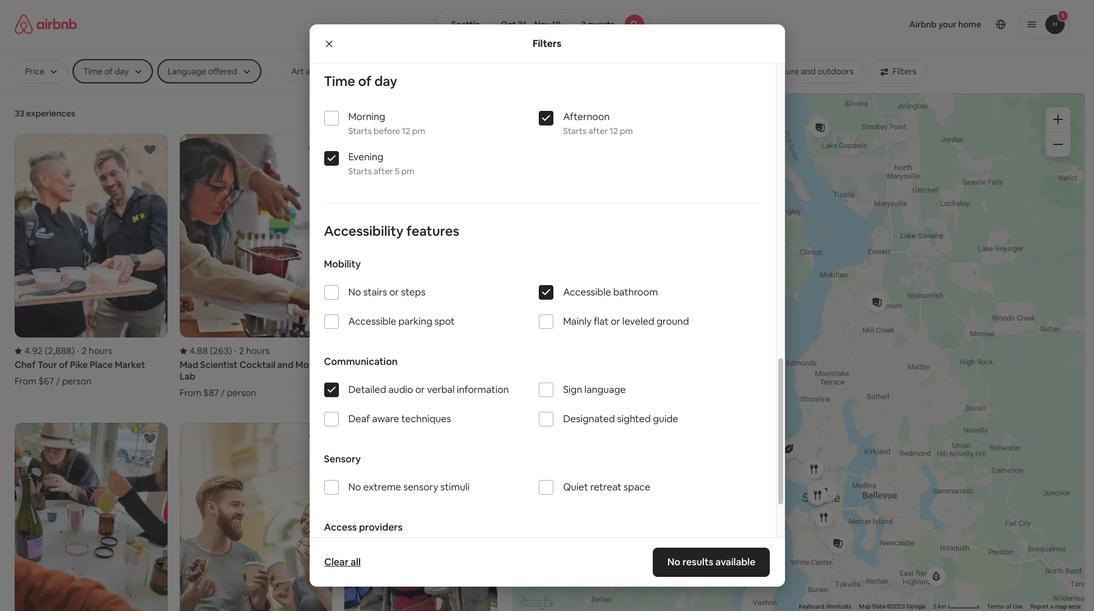 Task type: describe. For each thing, give the bounding box(es) containing it.
add to wishlist image for mad scientist cocktail and mocktail lab from $87 / person
[[307, 143, 322, 157]]

starts for afternoon
[[563, 126, 587, 137]]

starts for evening
[[348, 166, 372, 177]]

designated
[[563, 413, 615, 425]]

chef tour of pike place market from $67 / person
[[15, 359, 145, 387]]

or for steps
[[389, 286, 399, 299]]

$59
[[368, 376, 384, 387]]

mainly flat or leveled ground
[[563, 315, 689, 328]]

· 2 hours for and
[[234, 345, 270, 357]]

afternoon
[[563, 110, 610, 123]]

experiences
[[26, 108, 75, 119]]

retreat
[[590, 481, 621, 494]]

day
[[374, 73, 397, 90]]

person for $87
[[227, 387, 256, 399]]

5 km
[[933, 603, 948, 610]]

all
[[350, 556, 360, 569]]

person for $59
[[392, 376, 421, 387]]

12 for afternoon
[[610, 126, 618, 137]]

Tours button
[[583, 59, 626, 84]]

market
[[115, 359, 145, 371]]

filters
[[533, 37, 561, 50]]

clear all
[[324, 556, 360, 569]]

or for leveled
[[611, 315, 620, 328]]

bathroom
[[613, 286, 658, 299]]

3 guests
[[581, 19, 615, 30]]

4.92 out of 5 average rating,  2,888 reviews image
[[15, 345, 75, 357]]

none search field containing seattle
[[436, 10, 649, 39]]

information
[[457, 383, 509, 396]]

audio
[[388, 383, 413, 396]]

nature and outdoors
[[772, 66, 854, 77]]

person for $67
[[62, 376, 91, 387]]

chef
[[15, 359, 36, 371]]

pm for afternoon
[[620, 126, 633, 137]]

accessible for accessible parking spot
[[348, 315, 396, 328]]

seattle coffee culture tour group
[[345, 134, 497, 387]]

3
[[581, 19, 586, 30]]

hours for and
[[246, 345, 270, 357]]

guests
[[588, 19, 615, 30]]

chef tour of pike place market group
[[15, 134, 167, 387]]

after for afternoon
[[589, 126, 608, 137]]

evening starts after 5 pm
[[348, 151, 414, 177]]

(263)
[[210, 345, 232, 357]]

/ for from $87
[[221, 387, 225, 399]]

33
[[15, 108, 24, 119]]

from for chef tour of pike place market from $67 / person
[[15, 376, 36, 387]]

4.93 (233) seattle coffee culture tour from $59 / person
[[345, 345, 462, 387]]

afternoon starts after 12 pm
[[563, 110, 633, 137]]

extreme
[[363, 481, 401, 494]]

keyboard shortcuts
[[799, 603, 852, 610]]

lab
[[180, 371, 195, 382]]

/ for from $59
[[386, 376, 390, 387]]

art
[[291, 66, 304, 77]]

features
[[406, 222, 459, 240]]

no for no results available
[[667, 556, 680, 569]]

communication
[[324, 355, 398, 368]]

a
[[1050, 603, 1053, 610]]

google map
showing 20 experiences. region
[[512, 93, 1085, 611]]

detailed
[[348, 383, 386, 396]]

guide
[[653, 413, 678, 425]]

error
[[1068, 603, 1081, 610]]

oct 31 – nov 10
[[501, 19, 561, 30]]

mad scientist cocktail and mocktail lab from $87 / person
[[180, 359, 332, 399]]

stimuli
[[440, 481, 470, 494]]

sighted
[[617, 413, 651, 425]]

sign language
[[563, 383, 626, 396]]

accessibility features
[[324, 222, 459, 240]]

access providers
[[324, 521, 403, 534]]

3 guests button
[[571, 10, 649, 39]]

4.88 out of 5 average rating,  263 reviews image
[[180, 345, 232, 357]]

no for no extreme sensory stimuli
[[348, 481, 361, 494]]

techniques
[[401, 413, 451, 425]]

time of day
[[324, 73, 397, 90]]

oct
[[501, 19, 516, 30]]

and for nature
[[801, 66, 816, 77]]

from for mad scientist cocktail and mocktail lab from $87 / person
[[180, 387, 201, 399]]

nature
[[772, 66, 799, 77]]

· for (2,888)
[[77, 345, 79, 357]]

accessibility
[[324, 222, 404, 240]]

33 experiences
[[15, 108, 75, 119]]

5 km button
[[930, 603, 983, 611]]

morning starts before 12 pm
[[348, 110, 425, 137]]

no extreme sensory stimuli
[[348, 481, 470, 494]]

parking
[[398, 315, 432, 328]]

steps
[[401, 286, 425, 299]]

culture
[[323, 66, 350, 77]]

evening
[[348, 151, 383, 163]]

seattle button
[[436, 10, 491, 39]]

sensory
[[403, 481, 438, 494]]

place
[[90, 359, 113, 371]]

profile element
[[663, 0, 1070, 49]]

Sightseeing button
[[630, 59, 697, 84]]

zoom out image
[[1053, 140, 1063, 149]]

sensory
[[324, 453, 361, 466]]

4.93 out of 5 average rating,  233 reviews image
[[345, 345, 397, 357]]

culture
[[409, 359, 441, 371]]

· 2 hours for pike
[[77, 345, 112, 357]]

pike
[[70, 359, 88, 371]]

scientist
[[200, 359, 238, 371]]

and for art
[[306, 66, 321, 77]]

oct 31 – nov 10 button
[[490, 10, 571, 39]]

ground
[[657, 315, 689, 328]]

starts for morning
[[348, 126, 372, 137]]

add to wishlist image
[[142, 432, 157, 446]]

google image
[[515, 595, 555, 611]]

flat
[[594, 315, 609, 328]]

keyboard
[[799, 603, 824, 610]]

coffee
[[377, 359, 407, 371]]

no results available
[[667, 556, 755, 569]]



Task type: vqa. For each thing, say whether or not it's contained in the screenshot.
the topmost 'by'
no



Task type: locate. For each thing, give the bounding box(es) containing it.
mainly
[[563, 315, 592, 328]]

outdoors
[[818, 66, 854, 77]]

1 horizontal spatial tour
[[443, 359, 462, 371]]

or right audio on the bottom of the page
[[415, 383, 425, 396]]

seattle
[[451, 19, 480, 30], [345, 359, 375, 371]]

quiet
[[563, 481, 588, 494]]

person down pike
[[62, 376, 91, 387]]

1 vertical spatial after
[[374, 166, 393, 177]]

and right the cocktail
[[277, 359, 294, 371]]

· inside 'mad scientist cocktail and mocktail lab' group
[[234, 345, 237, 357]]

2 horizontal spatial person
[[392, 376, 421, 387]]

tour up the verbal
[[443, 359, 462, 371]]

pm inside morning starts before 12 pm
[[412, 126, 425, 137]]

2 up pike
[[82, 345, 87, 357]]

0 horizontal spatial hours
[[89, 345, 112, 357]]

no left extreme
[[348, 481, 361, 494]]

/ right $87
[[221, 387, 225, 399]]

/
[[56, 376, 60, 387], [386, 376, 390, 387], [221, 387, 225, 399]]

0 horizontal spatial 12
[[402, 126, 410, 137]]

designated sighted guide
[[563, 413, 678, 425]]

of for time
[[358, 73, 371, 90]]

5
[[395, 166, 400, 177], [933, 603, 937, 610]]

pm for morning
[[412, 126, 425, 137]]

· for (263)
[[234, 345, 237, 357]]

· 2 hours up the cocktail
[[234, 345, 270, 357]]

map
[[1055, 603, 1067, 610]]

0 vertical spatial or
[[389, 286, 399, 299]]

terms of use link
[[987, 603, 1023, 610]]

2 for 4.88 (263)
[[239, 345, 244, 357]]

1 vertical spatial of
[[59, 359, 68, 371]]

4.93
[[354, 345, 373, 357]]

terms
[[987, 603, 1004, 610]]

after down evening
[[374, 166, 393, 177]]

(2,888)
[[45, 345, 75, 357]]

aware
[[372, 413, 399, 425]]

mocktail
[[295, 359, 332, 371]]

after inside evening starts after 5 pm
[[374, 166, 393, 177]]

nov
[[534, 19, 550, 30]]

1 horizontal spatial ·
[[234, 345, 237, 357]]

or
[[389, 286, 399, 299], [611, 315, 620, 328], [415, 383, 425, 396]]

filters dialog
[[309, 24, 785, 611]]

starts down evening
[[348, 166, 372, 177]]

5 left km
[[933, 603, 937, 610]]

0 horizontal spatial 2
[[82, 345, 87, 357]]

starts inside morning starts before 12 pm
[[348, 126, 372, 137]]

0 vertical spatial accessible
[[563, 286, 611, 299]]

2 · from the left
[[234, 345, 237, 357]]

from inside "chef tour of pike place market from $67 / person"
[[15, 376, 36, 387]]

1 horizontal spatial accessible
[[563, 286, 611, 299]]

stairs
[[363, 286, 387, 299]]

0 horizontal spatial accessible
[[348, 315, 396, 328]]

5 inside button
[[933, 603, 937, 610]]

12 inside morning starts before 12 pm
[[402, 126, 410, 137]]

2
[[82, 345, 87, 357], [239, 345, 244, 357]]

available
[[715, 556, 755, 569]]

no results available link
[[653, 548, 770, 577]]

hours inside 'mad scientist cocktail and mocktail lab' group
[[246, 345, 270, 357]]

detailed audio or verbal information
[[348, 383, 509, 396]]

sign
[[563, 383, 582, 396]]

1 horizontal spatial 12
[[610, 126, 618, 137]]

quiet retreat space
[[563, 481, 650, 494]]

Food and drink button
[[448, 59, 527, 84]]

of left the day
[[358, 73, 371, 90]]

1 horizontal spatial seattle
[[451, 19, 480, 30]]

©2023
[[887, 603, 905, 610]]

pm inside evening starts after 5 pm
[[401, 166, 414, 177]]

–
[[528, 19, 532, 30]]

2 horizontal spatial and
[[801, 66, 816, 77]]

10
[[552, 19, 561, 30]]

0 vertical spatial of
[[358, 73, 371, 90]]

2 inside 'mad scientist cocktail and mocktail lab' group
[[239, 345, 244, 357]]

2 12 from the left
[[610, 126, 618, 137]]

accessible down the stairs
[[348, 315, 396, 328]]

2 hours from the left
[[246, 345, 270, 357]]

spot
[[434, 315, 455, 328]]

5 down the before
[[395, 166, 400, 177]]

1 horizontal spatial person
[[227, 387, 256, 399]]

tour inside 4.93 (233) seattle coffee culture tour from $59 / person
[[443, 359, 462, 371]]

person down coffee
[[392, 376, 421, 387]]

1 horizontal spatial 5
[[933, 603, 937, 610]]

no left results
[[667, 556, 680, 569]]

from
[[15, 376, 36, 387], [345, 376, 366, 387], [180, 387, 201, 399]]

of down (2,888)
[[59, 359, 68, 371]]

2 · 2 hours from the left
[[234, 345, 270, 357]]

clear
[[324, 556, 348, 569]]

after
[[589, 126, 608, 137], [374, 166, 393, 177]]

map
[[859, 603, 871, 610]]

0 horizontal spatial from
[[15, 376, 36, 387]]

from inside mad scientist cocktail and mocktail lab from $87 / person
[[180, 387, 201, 399]]

0 horizontal spatial of
[[59, 359, 68, 371]]

no left the stairs
[[348, 286, 361, 299]]

0 horizontal spatial person
[[62, 376, 91, 387]]

accessible up mainly
[[563, 286, 611, 299]]

person right $87
[[227, 387, 256, 399]]

or right the stairs
[[389, 286, 399, 299]]

hours up place
[[89, 345, 112, 357]]

providers
[[359, 521, 403, 534]]

Nature and outdoors button
[[762, 59, 864, 84]]

2 vertical spatial or
[[415, 383, 425, 396]]

starts inside evening starts after 5 pm
[[348, 166, 372, 177]]

· 2 hours up place
[[77, 345, 112, 357]]

use
[[1013, 603, 1023, 610]]

2 horizontal spatial of
[[1006, 603, 1011, 610]]

seattle inside button
[[451, 19, 480, 30]]

and inside "button"
[[801, 66, 816, 77]]

starts down morning
[[348, 126, 372, 137]]

starts inside afternoon starts after 12 pm
[[563, 126, 587, 137]]

0 vertical spatial no
[[348, 286, 361, 299]]

1 horizontal spatial /
[[221, 387, 225, 399]]

seattle down '4.93' on the left
[[345, 359, 375, 371]]

1 vertical spatial seattle
[[345, 359, 375, 371]]

1 · from the left
[[77, 345, 79, 357]]

1 12 from the left
[[402, 126, 410, 137]]

and right art
[[306, 66, 321, 77]]

tour down "4.92 (2,888)" on the left bottom
[[38, 359, 57, 371]]

2 inside chef tour of pike place market group
[[82, 345, 87, 357]]

art and culture
[[291, 66, 350, 77]]

hours up the cocktail
[[246, 345, 270, 357]]

0 vertical spatial after
[[589, 126, 608, 137]]

keyboard shortcuts button
[[799, 603, 852, 611]]

1 vertical spatial accessible
[[348, 315, 396, 328]]

report a map error
[[1030, 603, 1081, 610]]

0 horizontal spatial /
[[56, 376, 60, 387]]

accessible bathroom
[[563, 286, 658, 299]]

0 horizontal spatial tour
[[38, 359, 57, 371]]

hours
[[89, 345, 112, 357], [246, 345, 270, 357]]

seattle left oct
[[451, 19, 480, 30]]

report
[[1030, 603, 1049, 610]]

1 horizontal spatial of
[[358, 73, 371, 90]]

deaf
[[348, 413, 370, 425]]

/ right $67
[[56, 376, 60, 387]]

access
[[324, 521, 357, 534]]

verbal
[[427, 383, 455, 396]]

person inside "chef tour of pike place market from $67 / person"
[[62, 376, 91, 387]]

or for verbal
[[415, 383, 425, 396]]

· 2 hours inside 'mad scientist cocktail and mocktail lab' group
[[234, 345, 270, 357]]

$87
[[203, 387, 219, 399]]

1 horizontal spatial · 2 hours
[[234, 345, 270, 357]]

2 vertical spatial of
[[1006, 603, 1011, 610]]

mobility
[[324, 258, 361, 271]]

accessible for accessible bathroom
[[563, 286, 611, 299]]

before
[[374, 126, 400, 137]]

/ inside "chef tour of pike place market from $67 / person"
[[56, 376, 60, 387]]

1 vertical spatial 5
[[933, 603, 937, 610]]

mad scientist cocktail and mocktail lab group
[[180, 134, 332, 399]]

12 down afternoon
[[610, 126, 618, 137]]

1 vertical spatial or
[[611, 315, 620, 328]]

of left use
[[1006, 603, 1011, 610]]

entertainment
[[376, 66, 433, 77]]

· right (263)
[[234, 345, 237, 357]]

·
[[77, 345, 79, 357], [234, 345, 237, 357]]

from down lab
[[180, 387, 201, 399]]

space
[[624, 481, 650, 494]]

zoom in image
[[1053, 115, 1063, 124]]

after down afternoon
[[589, 126, 608, 137]]

from for 4.93 (233) seattle coffee culture tour from $59 / person
[[345, 376, 366, 387]]

km
[[938, 603, 947, 610]]

no for no stairs or steps
[[348, 286, 361, 299]]

2 horizontal spatial or
[[611, 315, 620, 328]]

2 tour from the left
[[443, 359, 462, 371]]

1 horizontal spatial and
[[306, 66, 321, 77]]

0 horizontal spatial ·
[[77, 345, 79, 357]]

1 tour from the left
[[38, 359, 57, 371]]

1 · 2 hours from the left
[[77, 345, 112, 357]]

4.88
[[189, 345, 208, 357]]

results
[[683, 556, 713, 569]]

· inside chef tour of pike place market group
[[77, 345, 79, 357]]

1 2 from the left
[[82, 345, 87, 357]]

person inside 4.93 (233) seattle coffee culture tour from $59 / person
[[392, 376, 421, 387]]

or right flat
[[611, 315, 620, 328]]

add to wishlist image
[[142, 143, 157, 157], [307, 143, 322, 157], [307, 432, 322, 446]]

2 for 4.92 (2,888)
[[82, 345, 87, 357]]

$67
[[38, 376, 54, 387]]

2 horizontal spatial from
[[345, 376, 366, 387]]

/ for from $67
[[56, 376, 60, 387]]

2 vertical spatial no
[[667, 556, 680, 569]]

0 horizontal spatial or
[[389, 286, 399, 299]]

of for terms
[[1006, 603, 1011, 610]]

/ right $59 on the bottom left of page
[[386, 376, 390, 387]]

None search field
[[436, 10, 649, 39]]

accessible
[[563, 286, 611, 299], [348, 315, 396, 328]]

1 vertical spatial no
[[348, 481, 361, 494]]

seattle inside 4.93 (233) seattle coffee culture tour from $59 / person
[[345, 359, 375, 371]]

of inside filters dialog
[[358, 73, 371, 90]]

from down communication
[[345, 376, 366, 387]]

0 horizontal spatial and
[[277, 359, 294, 371]]

0 horizontal spatial · 2 hours
[[77, 345, 112, 357]]

1 horizontal spatial hours
[[246, 345, 270, 357]]

pm for evening
[[401, 166, 414, 177]]

clear all button
[[318, 550, 367, 575]]

after inside afternoon starts after 12 pm
[[589, 126, 608, 137]]

language
[[584, 383, 626, 396]]

data
[[873, 603, 885, 610]]

pm inside afternoon starts after 12 pm
[[620, 126, 633, 137]]

1 horizontal spatial from
[[180, 387, 201, 399]]

0 vertical spatial seattle
[[451, 19, 480, 30]]

12 for morning
[[402, 126, 410, 137]]

2 2 from the left
[[239, 345, 244, 357]]

and inside mad scientist cocktail and mocktail lab from $87 / person
[[277, 359, 294, 371]]

· 2 hours inside chef tour of pike place market group
[[77, 345, 112, 357]]

0 vertical spatial 5
[[395, 166, 400, 177]]

1 horizontal spatial 2
[[239, 345, 244, 357]]

and
[[306, 66, 321, 77], [801, 66, 816, 77], [277, 359, 294, 371]]

time
[[324, 73, 355, 90]]

Sports button
[[532, 59, 578, 84]]

0 horizontal spatial after
[[374, 166, 393, 177]]

hours inside chef tour of pike place market group
[[89, 345, 112, 357]]

from down chef
[[15, 376, 36, 387]]

12 inside afternoon starts after 12 pm
[[610, 126, 618, 137]]

12 right the before
[[402, 126, 410, 137]]

leveled
[[622, 315, 654, 328]]

report a map error link
[[1030, 603, 1081, 610]]

0 horizontal spatial 5
[[395, 166, 400, 177]]

Art and culture button
[[281, 59, 361, 84]]

hours for pike
[[89, 345, 112, 357]]

add to wishlist image for chef tour of pike place market from $67 / person
[[142, 143, 157, 157]]

cocktail
[[239, 359, 275, 371]]

tour inside "chef tour of pike place market from $67 / person"
[[38, 359, 57, 371]]

of inside "chef tour of pike place market from $67 / person"
[[59, 359, 68, 371]]

person inside mad scientist cocktail and mocktail lab from $87 / person
[[227, 387, 256, 399]]

1 hours from the left
[[89, 345, 112, 357]]

/ inside 4.93 (233) seattle coffee culture tour from $59 / person
[[386, 376, 390, 387]]

2 horizontal spatial /
[[386, 376, 390, 387]]

from inside 4.93 (233) seattle coffee culture tour from $59 / person
[[345, 376, 366, 387]]

5 inside evening starts after 5 pm
[[395, 166, 400, 177]]

4.92
[[24, 345, 43, 357]]

1 horizontal spatial or
[[415, 383, 425, 396]]

1 horizontal spatial after
[[589, 126, 608, 137]]

accessible parking spot
[[348, 315, 455, 328]]

google
[[907, 603, 926, 610]]

Entertainment button
[[365, 59, 443, 84]]

after for evening
[[374, 166, 393, 177]]

tour
[[38, 359, 57, 371], [443, 359, 462, 371]]

(233)
[[375, 345, 397, 357]]

2 right (263)
[[239, 345, 244, 357]]

starts down afternoon
[[563, 126, 587, 137]]

/ inside mad scientist cocktail and mocktail lab from $87 / person
[[221, 387, 225, 399]]

Wellness button
[[702, 59, 757, 84]]

· up pike
[[77, 345, 79, 357]]

and right nature
[[801, 66, 816, 77]]

0 horizontal spatial seattle
[[345, 359, 375, 371]]

and inside 'button'
[[306, 66, 321, 77]]



